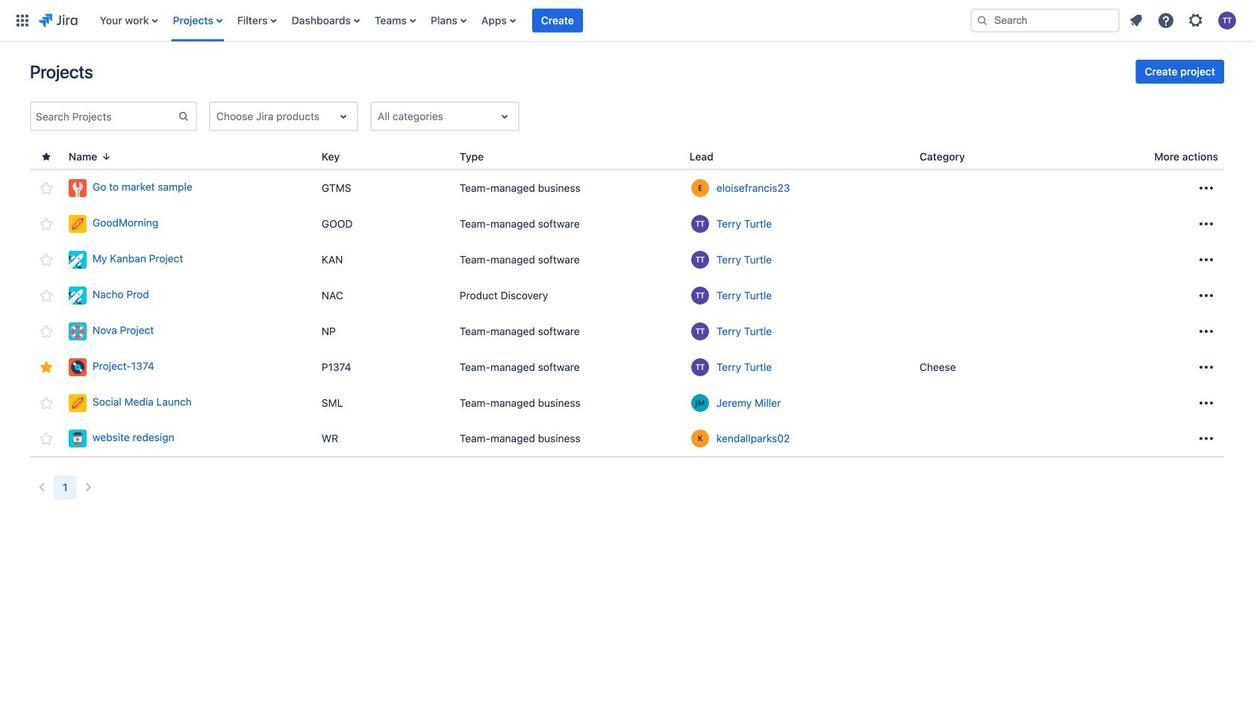 Task type: vqa. For each thing, say whether or not it's contained in the screenshot.
second Actual from the bottom of the page
no



Task type: locate. For each thing, give the bounding box(es) containing it.
primary element
[[9, 0, 959, 41]]

search image
[[977, 15, 988, 27]]

more image
[[1198, 179, 1215, 197], [1198, 215, 1215, 233], [1198, 251, 1215, 269], [1198, 287, 1215, 305], [1198, 323, 1215, 340]]

star social media launch image
[[37, 394, 55, 412]]

1 vertical spatial more image
[[1198, 394, 1215, 412]]

2 vertical spatial more image
[[1198, 430, 1215, 448]]

open image
[[334, 108, 352, 125]]

help image
[[1157, 12, 1175, 29]]

open image
[[496, 108, 514, 125]]

2 more image from the top
[[1198, 394, 1215, 412]]

5 more image from the top
[[1198, 323, 1215, 340]]

None search field
[[971, 9, 1120, 32]]

settings image
[[1187, 12, 1205, 29]]

list
[[92, 0, 959, 41], [1123, 7, 1245, 34]]

group
[[1136, 60, 1224, 84]]

jira image
[[39, 12, 77, 29], [39, 12, 77, 29]]

list item
[[532, 0, 583, 41]]

3 more image from the top
[[1198, 251, 1215, 269]]

1 more image from the top
[[1198, 358, 1215, 376]]

0 vertical spatial more image
[[1198, 358, 1215, 376]]

2 more image from the top
[[1198, 215, 1215, 233]]

Search Projects text field
[[31, 106, 178, 127]]

banner
[[0, 0, 1254, 42]]

star go to market sample image
[[37, 179, 55, 197]]

Search field
[[971, 9, 1120, 32]]

more image
[[1198, 358, 1215, 376], [1198, 394, 1215, 412], [1198, 430, 1215, 448]]

None text field
[[378, 109, 381, 124]]

4 more image from the top
[[1198, 287, 1215, 305]]

0 horizontal spatial list
[[92, 0, 959, 41]]



Task type: describe. For each thing, give the bounding box(es) containing it.
more image for star my kanban project image
[[1198, 251, 1215, 269]]

previous image
[[33, 479, 51, 496]]

1 horizontal spatial list
[[1123, 7, 1245, 34]]

appswitcher icon image
[[13, 12, 31, 29]]

star website redesign image
[[37, 430, 55, 448]]

3 more image from the top
[[1198, 430, 1215, 448]]

star nacho prod image
[[37, 287, 55, 305]]

star project-1374 image
[[37, 358, 55, 376]]

more image for star nova project image at the top
[[1198, 323, 1215, 340]]

Choose Jira products text field
[[217, 109, 219, 124]]

more image for star goodmorning image
[[1198, 215, 1215, 233]]

star my kanban project image
[[37, 251, 55, 269]]

more image for star nacho prod image on the left of page
[[1198, 287, 1215, 305]]

star goodmorning image
[[37, 215, 55, 233]]

notifications image
[[1127, 12, 1145, 29]]

your profile and settings image
[[1218, 12, 1236, 29]]

star nova project image
[[37, 323, 55, 340]]

1 more image from the top
[[1198, 179, 1215, 197]]

next image
[[80, 479, 97, 496]]



